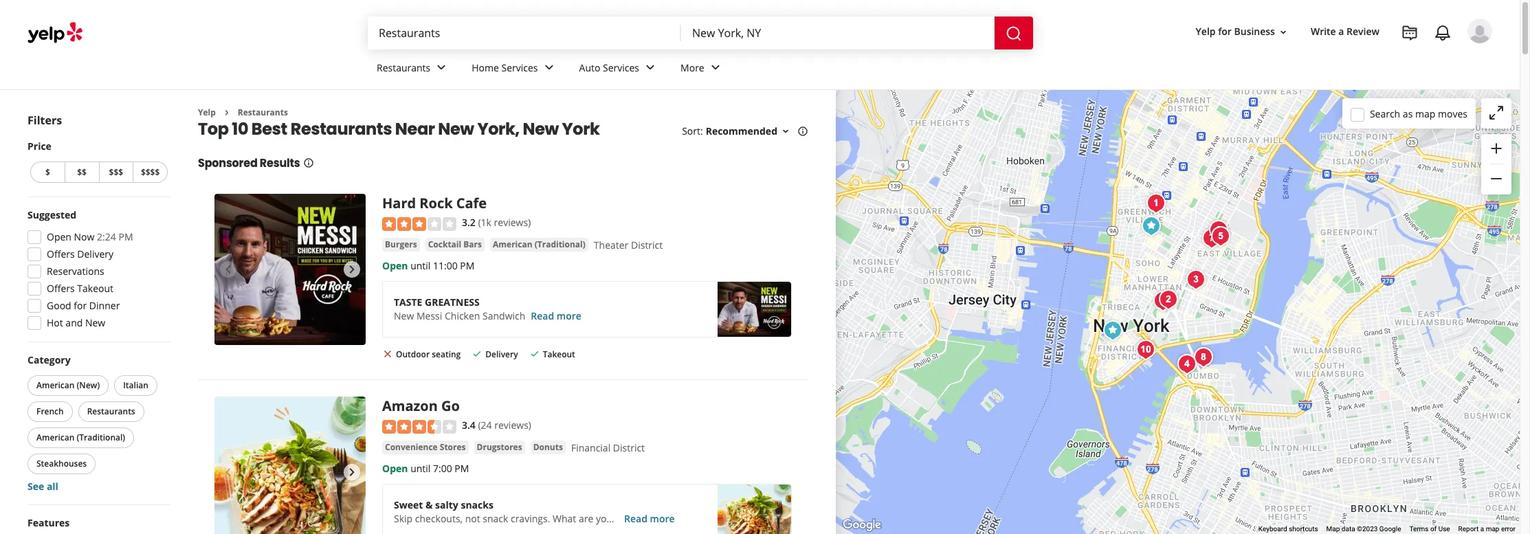 Task type: describe. For each thing, give the bounding box(es) containing it.
(1k
[[478, 216, 492, 229]]

map
[[1327, 525, 1341, 533]]

dinner
[[89, 299, 120, 312]]

new right near
[[438, 118, 474, 141]]

top
[[198, 118, 229, 141]]

services for auto services
[[603, 61, 640, 74]]

$$ button
[[64, 162, 99, 183]]

steakhouses
[[36, 458, 87, 470]]

0 horizontal spatial delivery
[[77, 248, 114, 261]]

new down dinner
[[85, 316, 105, 329]]

sort:
[[682, 125, 703, 138]]

hard
[[382, 194, 416, 213]]

burgers button
[[382, 238, 420, 252]]

recommended
[[706, 125, 778, 138]]

hard rock cafe
[[382, 194, 487, 213]]

donuts button
[[531, 441, 566, 454]]

(traditional) for the right 'american (traditional)' 'button'
[[535, 239, 586, 250]]

now
[[74, 230, 95, 243]]

theater
[[594, 239, 629, 252]]

convenience stores
[[385, 441, 466, 453]]

cocktail
[[428, 239, 462, 250]]

american (new)
[[36, 380, 100, 391]]

google
[[1380, 525, 1402, 533]]

yelp for business button
[[1191, 20, 1295, 44]]

3.4 star rating image
[[382, 420, 457, 434]]

report
[[1459, 525, 1479, 533]]

user actions element
[[1185, 17, 1512, 102]]

business categories element
[[366, 50, 1493, 89]]

suggested
[[28, 208, 76, 221]]

0 vertical spatial pm
[[119, 230, 133, 243]]

group containing category
[[25, 353, 171, 494]]

3.4 (24 reviews)
[[462, 419, 532, 432]]

not
[[465, 512, 480, 525]]

top 10 best restaurants near new york, new york
[[198, 118, 600, 141]]

24 chevron down v2 image for home services
[[541, 59, 557, 76]]

open until 11:00 pm
[[382, 259, 475, 272]]

terms of use
[[1410, 525, 1451, 533]]

business
[[1235, 25, 1276, 38]]

convenience stores link
[[382, 441, 469, 454]]

previous image for hard rock cafe
[[220, 262, 237, 278]]

for for dinner
[[74, 299, 87, 312]]

seating
[[432, 349, 461, 360]]

3.4
[[462, 419, 476, 432]]

near
[[395, 118, 435, 141]]

expand map image
[[1489, 104, 1505, 121]]

donuts
[[533, 441, 563, 453]]

home services link
[[461, 50, 568, 89]]

google image
[[840, 516, 885, 534]]

greatness
[[425, 296, 480, 309]]

convenience
[[385, 441, 438, 453]]

drugstores button
[[474, 441, 525, 454]]

offers delivery
[[47, 248, 114, 261]]

recommended button
[[706, 125, 792, 138]]

american for the right 'american (traditional)' 'button'
[[493, 239, 533, 250]]

sweet & salty snacks
[[394, 498, 494, 511]]

price
[[28, 140, 52, 153]]

1 vertical spatial takeout
[[543, 349, 576, 360]]

search
[[1371, 107, 1401, 120]]

next image for hard
[[344, 262, 360, 278]]

more
[[681, 61, 705, 74]]

american for american (new) button
[[36, 380, 75, 391]]

0 vertical spatial hard rock cafe image
[[1196, 68, 1223, 96]]

home
[[472, 61, 499, 74]]

french button
[[28, 402, 73, 422]]

more inside taste greatness new messi chicken sandwich read more
[[557, 309, 582, 322]]

burgers
[[385, 239, 417, 250]]

features
[[28, 516, 70, 530]]

11:00
[[433, 259, 458, 272]]

auto services
[[579, 61, 640, 74]]

until for hard
[[411, 259, 431, 272]]

bars
[[464, 239, 482, 250]]

offers for offers takeout
[[47, 282, 75, 295]]

time out market new york image
[[1174, 351, 1201, 378]]

error
[[1502, 525, 1516, 533]]

financial
[[571, 441, 611, 454]]

results
[[260, 156, 300, 172]]

cocktail bars button
[[425, 238, 485, 252]]

write a review
[[1311, 25, 1380, 38]]

map data ©2023 google
[[1327, 525, 1402, 533]]

1 horizontal spatial restaurants link
[[366, 50, 461, 89]]

zoom out image
[[1489, 171, 1505, 187]]

report a map error link
[[1459, 525, 1516, 533]]

group containing suggested
[[23, 208, 171, 334]]

new inside taste greatness new messi chicken sandwich read more
[[394, 309, 414, 322]]

reviews) for amazon go
[[495, 419, 532, 432]]

american (traditional) link
[[490, 238, 589, 252]]

services for home services
[[502, 61, 538, 74]]

open now 2:24 pm
[[47, 230, 133, 243]]

yelp for business
[[1196, 25, 1276, 38]]

the frenchman's dough image
[[1132, 336, 1160, 364]]

hot and new
[[47, 316, 105, 329]]

16 checkmark v2 image
[[529, 348, 540, 359]]

cocktail bars link
[[425, 238, 485, 252]]

for for business
[[1219, 25, 1232, 38]]

sponsored
[[198, 156, 258, 172]]

slideshow element for hard
[[215, 194, 366, 346]]

york
[[562, 118, 600, 141]]

16 close v2 image
[[382, 348, 393, 359]]

donuts link
[[531, 441, 566, 454]]

pm for amazon go
[[455, 462, 469, 475]]

joe's shanghai image
[[1155, 286, 1183, 314]]

all
[[47, 480, 58, 493]]

until for amazon
[[411, 462, 431, 475]]

see
[[28, 480, 44, 493]]

next image for amazon
[[344, 464, 360, 481]]

read inside taste greatness new messi chicken sandwich read more
[[531, 309, 554, 322]]

snacks
[[461, 498, 494, 511]]

offers for offers delivery
[[47, 248, 75, 261]]

taste
[[394, 296, 423, 309]]

data
[[1342, 525, 1356, 533]]

zoom in image
[[1489, 140, 1505, 157]]

0 horizontal spatial hard rock cafe image
[[215, 194, 366, 346]]

projects image
[[1402, 25, 1419, 41]]

cravings.
[[511, 512, 550, 525]]

0 vertical spatial open
[[47, 230, 71, 243]]

salty
[[435, 498, 459, 511]]



Task type: vqa. For each thing, say whether or not it's contained in the screenshot.
Request a Consultation button
no



Task type: locate. For each thing, give the bounding box(es) containing it.
1 vertical spatial (traditional)
[[77, 432, 125, 444]]

search image
[[1006, 25, 1023, 42]]

16 info v2 image
[[798, 126, 809, 137], [303, 158, 314, 169]]

Near text field
[[693, 25, 984, 41]]

services
[[502, 61, 538, 74], [603, 61, 640, 74]]

pm down 'bars'
[[460, 259, 475, 272]]

&
[[426, 498, 433, 511]]

0 vertical spatial restaurants link
[[366, 50, 461, 89]]

1 until from the top
[[411, 259, 431, 272]]

price group
[[28, 140, 171, 186]]

0 horizontal spatial services
[[502, 61, 538, 74]]

chicken
[[445, 309, 480, 322]]

1 vertical spatial group
[[23, 208, 171, 334]]

1 24 chevron down v2 image from the left
[[433, 59, 450, 76]]

7:00
[[433, 462, 452, 475]]

0 vertical spatial reviews)
[[494, 216, 531, 229]]

amazon go image
[[215, 397, 366, 534]]

2 24 chevron down v2 image from the left
[[541, 59, 557, 76]]

1 vertical spatial delivery
[[486, 349, 518, 360]]

open down the "burgers" link
[[382, 259, 408, 272]]

offers
[[47, 248, 75, 261], [47, 282, 75, 295]]

group
[[1482, 134, 1512, 195], [23, 208, 171, 334], [25, 353, 171, 494]]

0 horizontal spatial american (traditional)
[[36, 432, 125, 444]]

a right write
[[1339, 25, 1345, 38]]

24 chevron down v2 image left auto
[[541, 59, 557, 76]]

24 chevron down v2 image right more
[[707, 59, 724, 76]]

1 vertical spatial american (traditional) button
[[28, 428, 134, 448]]

yelp left 16 chevron right v2 icon
[[198, 107, 216, 118]]

american (new) button
[[28, 375, 109, 396]]

0 vertical spatial read
[[531, 309, 554, 322]]

of
[[1431, 525, 1437, 533]]

italian button
[[114, 375, 157, 396]]

taste greatness new messi chicken sandwich read more
[[394, 296, 582, 322]]

open for amazon
[[382, 462, 408, 475]]

notifications image
[[1435, 25, 1452, 41]]

0 vertical spatial delivery
[[77, 248, 114, 261]]

good
[[47, 299, 71, 312]]

1 vertical spatial until
[[411, 462, 431, 475]]

american (traditional) button up steakhouses
[[28, 428, 134, 448]]

cafe
[[457, 194, 487, 213]]

american for leftmost 'american (traditional)' 'button'
[[36, 432, 75, 444]]

3 24 chevron down v2 image from the left
[[707, 59, 724, 76]]

Find text field
[[379, 25, 671, 41]]

go
[[442, 397, 460, 416]]

what
[[553, 512, 577, 525]]

skip
[[394, 512, 413, 525]]

american (traditional)
[[493, 239, 586, 250], [36, 432, 125, 444]]

district for hard rock cafe
[[631, 239, 663, 252]]

2 vertical spatial open
[[382, 462, 408, 475]]

yelp for yelp link
[[198, 107, 216, 118]]

(24
[[478, 419, 492, 432]]

0 vertical spatial american (traditional)
[[493, 239, 586, 250]]

celestine image
[[1190, 344, 1218, 371]]

for down offers takeout
[[74, 299, 87, 312]]

restaurants inside restaurants button
[[87, 406, 135, 417]]

1 horizontal spatial services
[[603, 61, 640, 74]]

keyboard shortcuts
[[1259, 525, 1319, 533]]

(traditional) down restaurants button
[[77, 432, 125, 444]]

0 horizontal spatial (traditional)
[[77, 432, 125, 444]]

1 vertical spatial district
[[613, 441, 645, 454]]

1 horizontal spatial takeout
[[543, 349, 576, 360]]

map region
[[788, 0, 1531, 534]]

for inside group
[[74, 299, 87, 312]]

2 vertical spatial group
[[25, 353, 171, 494]]

american inside button
[[36, 380, 75, 391]]

more right sandwich
[[557, 309, 582, 322]]

1 vertical spatial for
[[74, 299, 87, 312]]

0 vertical spatial slideshow element
[[215, 194, 366, 346]]

delivery down open now 2:24 pm
[[77, 248, 114, 261]]

$$$
[[109, 166, 123, 178]]

olio e più image
[[1143, 190, 1170, 217]]

restaurants link right 16 chevron right v2 icon
[[238, 107, 288, 118]]

(new)
[[77, 380, 100, 391]]

1 horizontal spatial more
[[650, 512, 675, 525]]

delivery
[[77, 248, 114, 261], [486, 349, 518, 360]]

16 info v2 image right "results" on the left top
[[303, 158, 314, 169]]

0 horizontal spatial none field
[[379, 25, 671, 41]]

0 vertical spatial group
[[1482, 134, 1512, 195]]

takeout right 16 checkmark v2 icon
[[543, 349, 576, 360]]

1 vertical spatial slideshow element
[[215, 397, 366, 534]]

offers up reservations
[[47, 248, 75, 261]]

1 none field from the left
[[379, 25, 671, 41]]

2 vertical spatial american
[[36, 432, 75, 444]]

3.2 (1k reviews)
[[462, 216, 531, 229]]

2 next image from the top
[[344, 464, 360, 481]]

0 horizontal spatial more
[[557, 309, 582, 322]]

american down category
[[36, 380, 75, 391]]

reviews) for hard rock cafe
[[494, 216, 531, 229]]

1 horizontal spatial read
[[624, 512, 648, 525]]

american (traditional) button down 3.2 (1k reviews) in the top of the page
[[490, 238, 589, 252]]

a for report
[[1481, 525, 1485, 533]]

16 info v2 image right 16 chevron down v2 image
[[798, 126, 809, 137]]

1 vertical spatial reviews)
[[495, 419, 532, 432]]

see all
[[28, 480, 58, 493]]

restaurants link up near
[[366, 50, 461, 89]]

0 horizontal spatial 16 info v2 image
[[303, 158, 314, 169]]

french
[[36, 406, 64, 417]]

burgers link
[[382, 238, 420, 252]]

new left york
[[523, 118, 559, 141]]

$ button
[[30, 162, 64, 183]]

0 horizontal spatial map
[[1416, 107, 1436, 120]]

10
[[232, 118, 248, 141]]

pm for hard rock cafe
[[460, 259, 475, 272]]

$$$$
[[141, 166, 160, 178]]

new down the taste
[[394, 309, 414, 322]]

pm right the 2:24 at the top of the page
[[119, 230, 133, 243]]

terms of use link
[[1410, 525, 1451, 533]]

1 horizontal spatial yelp
[[1196, 25, 1216, 38]]

home services
[[472, 61, 538, 74]]

2:24
[[97, 230, 116, 243]]

None field
[[379, 25, 671, 41], [693, 25, 984, 41]]

reviews) up drugstores
[[495, 419, 532, 432]]

0 vertical spatial for
[[1219, 25, 1232, 38]]

0 vertical spatial (traditional)
[[535, 239, 586, 250]]

tqto image
[[1138, 213, 1165, 240]]

a for write
[[1339, 25, 1345, 38]]

you
[[596, 512, 613, 525]]

1 horizontal spatial (traditional)
[[535, 239, 586, 250]]

1 vertical spatial hard rock cafe image
[[215, 194, 366, 346]]

(traditional) left theater
[[535, 239, 586, 250]]

1 vertical spatial 16 info v2 image
[[303, 158, 314, 169]]

0 vertical spatial american
[[493, 239, 533, 250]]

write
[[1311, 25, 1337, 38]]

1 horizontal spatial for
[[1219, 25, 1232, 38]]

0 vertical spatial 16 info v2 image
[[798, 126, 809, 137]]

1 vertical spatial restaurants link
[[238, 107, 288, 118]]

1 vertical spatial yelp
[[198, 107, 216, 118]]

read
[[531, 309, 554, 322], [624, 512, 648, 525]]

brad k. image
[[1468, 19, 1493, 43]]

2 vertical spatial pm
[[455, 462, 469, 475]]

restaurants
[[377, 61, 431, 74], [238, 107, 288, 118], [291, 118, 392, 141], [87, 406, 135, 417]]

$$$ button
[[99, 162, 133, 183]]

2 none field from the left
[[693, 25, 984, 41]]

1 services from the left
[[502, 61, 538, 74]]

0 horizontal spatial takeout
[[77, 282, 113, 295]]

1 horizontal spatial map
[[1487, 525, 1500, 533]]

1 vertical spatial offers
[[47, 282, 75, 295]]

24 chevron down v2 image left home
[[433, 59, 450, 76]]

amazon go link
[[382, 397, 460, 416]]

(traditional) for leftmost 'american (traditional)' 'button'
[[77, 432, 125, 444]]

16 chevron right v2 image
[[221, 107, 232, 118]]

yelp for yelp for business
[[1196, 25, 1216, 38]]

yelp link
[[198, 107, 216, 118]]

16 chevron down v2 image
[[1278, 27, 1289, 38]]

american (traditional) for leftmost 'american (traditional)' 'button'
[[36, 432, 125, 444]]

restaurants button
[[78, 402, 144, 422]]

1 horizontal spatial 16 info v2 image
[[798, 126, 809, 137]]

0 horizontal spatial a
[[1339, 25, 1345, 38]]

category
[[28, 353, 71, 367]]

2 previous image from the top
[[220, 464, 237, 481]]

2 offers from the top
[[47, 282, 75, 295]]

district right financial
[[613, 441, 645, 454]]

drugstores link
[[474, 441, 525, 454]]

sponsored results
[[198, 156, 300, 172]]

slideshow element for amazon
[[215, 397, 366, 534]]

2 slideshow element from the top
[[215, 397, 366, 534]]

1 horizontal spatial none field
[[693, 25, 984, 41]]

1 vertical spatial a
[[1481, 525, 1485, 533]]

1 horizontal spatial hard rock cafe image
[[1196, 68, 1223, 96]]

16 checkmark v2 image
[[472, 348, 483, 359]]

a
[[1339, 25, 1345, 38], [1481, 525, 1485, 533]]

3.2
[[462, 216, 476, 229]]

yelp left 'business'
[[1196, 25, 1216, 38]]

more right waiting
[[650, 512, 675, 525]]

1 vertical spatial map
[[1487, 525, 1500, 533]]

24 chevron down v2 image for more
[[707, 59, 724, 76]]

american down 3.2 (1k reviews) in the top of the page
[[493, 239, 533, 250]]

steakhouses button
[[28, 454, 96, 475]]

more
[[557, 309, 582, 322], [650, 512, 675, 525]]

24 chevron down v2 image
[[642, 59, 659, 76]]

24 chevron down v2 image inside home services link
[[541, 59, 557, 76]]

0 vertical spatial american (traditional) button
[[490, 238, 589, 252]]

slideshow element
[[215, 194, 366, 346], [215, 397, 366, 534]]

keyboard
[[1259, 525, 1288, 533]]

terms
[[1410, 525, 1429, 533]]

2 horizontal spatial 24 chevron down v2 image
[[707, 59, 724, 76]]

0 horizontal spatial restaurants link
[[238, 107, 288, 118]]

1 slideshow element from the top
[[215, 194, 366, 346]]

0 vertical spatial a
[[1339, 25, 1345, 38]]

takeout
[[77, 282, 113, 295], [543, 349, 576, 360]]

american
[[493, 239, 533, 250], [36, 380, 75, 391], [36, 432, 75, 444]]

$$$$ button
[[133, 162, 168, 183]]

0 horizontal spatial yelp
[[198, 107, 216, 118]]

none field find
[[379, 25, 671, 41]]

0 vertical spatial map
[[1416, 107, 1436, 120]]

previous image
[[220, 262, 237, 278], [220, 464, 237, 481]]

None search field
[[368, 17, 1036, 50]]

previous image for amazon go
[[220, 464, 237, 481]]

©2023
[[1358, 525, 1378, 533]]

yelp inside button
[[1196, 25, 1216, 38]]

delivery right 16 checkmark v2 image
[[486, 349, 518, 360]]

16 chevron down v2 image
[[781, 126, 792, 137]]

services left 24 chevron down v2 icon
[[603, 61, 640, 74]]

0 horizontal spatial 24 chevron down v2 image
[[433, 59, 450, 76]]

1 vertical spatial american (traditional)
[[36, 432, 125, 444]]

1 vertical spatial previous image
[[220, 464, 237, 481]]

(traditional)
[[535, 239, 586, 250], [77, 432, 125, 444]]

24 chevron down v2 image inside more link
[[707, 59, 724, 76]]

district for amazon go
[[613, 441, 645, 454]]

ariari image
[[1198, 225, 1226, 252]]

thursday kitchen image
[[1207, 223, 1235, 250]]

1 vertical spatial open
[[382, 259, 408, 272]]

takeout inside group
[[77, 282, 113, 295]]

district
[[631, 239, 663, 252], [613, 441, 645, 454]]

until left the 11:00
[[411, 259, 431, 272]]

1 previous image from the top
[[220, 262, 237, 278]]

pm right 7:00
[[455, 462, 469, 475]]

ye's apothecary image
[[1183, 266, 1210, 294]]

24 chevron down v2 image
[[433, 59, 450, 76], [541, 59, 557, 76], [707, 59, 724, 76]]

0 vertical spatial offers
[[47, 248, 75, 261]]

1 vertical spatial next image
[[344, 464, 360, 481]]

for inside yelp for business button
[[1219, 25, 1232, 38]]

write a review link
[[1306, 20, 1386, 44]]

american (traditional) up steakhouses
[[36, 432, 125, 444]]

1 horizontal spatial american (traditional)
[[493, 239, 586, 250]]

keyboard shortcuts button
[[1259, 525, 1319, 534]]

1 vertical spatial read
[[624, 512, 648, 525]]

0 horizontal spatial read
[[531, 309, 554, 322]]

0 vertical spatial yelp
[[1196, 25, 1216, 38]]

kong sihk tong 港食堂 image
[[1150, 287, 1177, 315]]

rock
[[420, 194, 453, 213]]

reviews) right (1k on the top left of the page
[[494, 216, 531, 229]]

for left 'business'
[[1219, 25, 1232, 38]]

skip checkouts, not snack cravings. what are you waiting for?
[[394, 512, 667, 525]]

read left the for?
[[624, 512, 648, 525]]

0 horizontal spatial for
[[74, 299, 87, 312]]

open down suggested
[[47, 230, 71, 243]]

map for moves
[[1416, 107, 1436, 120]]

0 vertical spatial district
[[631, 239, 663, 252]]

open down convenience
[[382, 462, 408, 475]]

auto
[[579, 61, 601, 74]]

a right report
[[1481, 525, 1485, 533]]

$$
[[77, 166, 87, 178]]

ferns image
[[1205, 217, 1233, 244]]

0 vertical spatial more
[[557, 309, 582, 322]]

are
[[579, 512, 594, 525]]

3.2 star rating image
[[382, 217, 457, 231]]

until down convenience stores link
[[411, 462, 431, 475]]

1 horizontal spatial delivery
[[486, 349, 518, 360]]

amazon go image
[[1099, 317, 1127, 345]]

read right sandwich
[[531, 309, 554, 322]]

pm
[[119, 230, 133, 243], [460, 259, 475, 272], [455, 462, 469, 475]]

map left error
[[1487, 525, 1500, 533]]

1 vertical spatial pm
[[460, 259, 475, 272]]

1 next image from the top
[[344, 262, 360, 278]]

open until 7:00 pm
[[382, 462, 469, 475]]

1 horizontal spatial a
[[1481, 525, 1485, 533]]

map right as
[[1416, 107, 1436, 120]]

stores
[[440, 441, 466, 453]]

1 vertical spatial more
[[650, 512, 675, 525]]

offers up the good
[[47, 282, 75, 295]]

2 services from the left
[[603, 61, 640, 74]]

1 offers from the top
[[47, 248, 75, 261]]

24 chevron down v2 image for restaurants
[[433, 59, 450, 76]]

review
[[1347, 25, 1380, 38]]

convenience stores button
[[382, 441, 469, 454]]

new
[[438, 118, 474, 141], [523, 118, 559, 141], [394, 309, 414, 322], [85, 316, 105, 329]]

0 horizontal spatial american (traditional) button
[[28, 428, 134, 448]]

restaurants inside restaurants link
[[377, 61, 431, 74]]

services right home
[[502, 61, 538, 74]]

takeout up dinner
[[77, 282, 113, 295]]

open for hard
[[382, 259, 408, 272]]

snack
[[483, 512, 508, 525]]

0 vertical spatial next image
[[344, 262, 360, 278]]

american (traditional) for the right 'american (traditional)' 'button'
[[493, 239, 586, 250]]

auto services link
[[568, 50, 670, 89]]

0 vertical spatial takeout
[[77, 282, 113, 295]]

for?
[[650, 512, 667, 525]]

0 vertical spatial until
[[411, 259, 431, 272]]

0 vertical spatial previous image
[[220, 262, 237, 278]]

2 until from the top
[[411, 462, 431, 475]]

1 horizontal spatial american (traditional) button
[[490, 238, 589, 252]]

american down french button
[[36, 432, 75, 444]]

amazon go
[[382, 397, 460, 416]]

next image
[[344, 262, 360, 278], [344, 464, 360, 481]]

more link
[[670, 50, 735, 89]]

1 vertical spatial american
[[36, 380, 75, 391]]

1 horizontal spatial 24 chevron down v2 image
[[541, 59, 557, 76]]

financial district
[[571, 441, 645, 454]]

as
[[1404, 107, 1413, 120]]

map for error
[[1487, 525, 1500, 533]]

hard rock cafe image
[[1196, 68, 1223, 96], [215, 194, 366, 346]]

district right theater
[[631, 239, 663, 252]]

none field near
[[693, 25, 984, 41]]

york,
[[478, 118, 520, 141]]

american (traditional) down 3.2 (1k reviews) in the top of the page
[[493, 239, 586, 250]]

hard rock cafe link
[[382, 194, 487, 213]]



